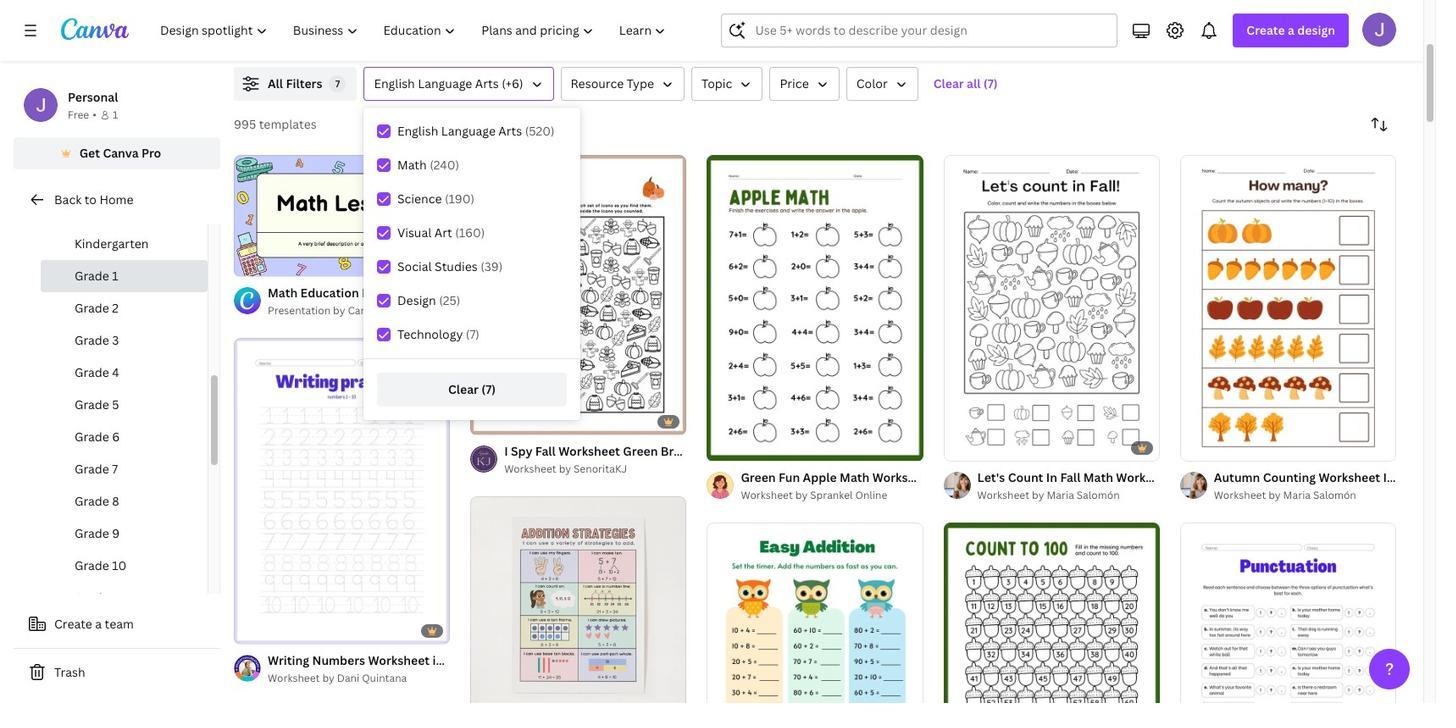 Task type: describe. For each thing, give the bounding box(es) containing it.
presentation by canva creative studio link
[[268, 302, 456, 319]]

price
[[780, 75, 809, 92]]

green inside green fun apple math worksheet worksheet by sprankel online
[[741, 469, 776, 486]]

kindergarten link
[[41, 228, 208, 260]]

8
[[112, 493, 119, 509]]

pre-
[[75, 203, 98, 219]]

get canva pro
[[79, 145, 161, 161]]

5
[[112, 397, 119, 413]]

spy
[[511, 443, 533, 460]]

english language arts (+6) button
[[364, 67, 554, 101]]

green fun apple math worksheet worksheet by sprankel online
[[741, 469, 934, 502]]

design (25)
[[397, 292, 460, 308]]

salomón for second worksheet by maria salomón link from left
[[1313, 488, 1356, 502]]

10
[[112, 558, 127, 574]]

language for (520)
[[441, 123, 496, 139]]

clear all (7) button
[[925, 67, 1006, 101]]

grade for grade 8
[[75, 493, 109, 509]]

grade 2
[[75, 300, 119, 316]]

math inside green fun apple math worksheet worksheet by sprankel online
[[840, 469, 870, 486]]

home
[[99, 191, 133, 208]]

online
[[855, 488, 887, 502]]

grade 11 link
[[41, 582, 208, 614]]

get canva pro button
[[14, 137, 220, 169]]

free •
[[68, 108, 97, 122]]

all
[[268, 75, 283, 92]]

grade 8
[[75, 493, 119, 509]]

grade 6
[[75, 429, 120, 445]]

11
[[112, 590, 125, 606]]

social studies (39)
[[397, 258, 503, 275]]

0 horizontal spatial 2
[[112, 300, 119, 316]]

back to home
[[54, 191, 133, 208]]

worksheet by maria salomón for second worksheet by maria salomón link from left
[[1214, 488, 1356, 502]]

personal
[[68, 89, 118, 105]]

(240)
[[430, 157, 459, 173]]

create a design button
[[1233, 14, 1349, 47]]

punctuation worksheet in purple simple modern style image
[[1180, 523, 1396, 703]]

0 vertical spatial (7)
[[984, 75, 998, 92]]

grade 9
[[75, 525, 120, 541]]

a for design
[[1288, 22, 1295, 38]]

writing numbers worksheet in purple white simple style worksheet by dani quintana
[[268, 652, 596, 685]]

grade for grade 2
[[75, 300, 109, 316]]

worksheet by maria salomón for second worksheet by maria salomón link from right
[[977, 488, 1120, 502]]

presentation by canva creative studio
[[268, 303, 456, 318]]

(190)
[[445, 191, 475, 207]]

pro
[[141, 145, 161, 161]]

pre-school
[[75, 203, 136, 219]]

1 worksheet by maria salomón link from the left
[[977, 487, 1160, 504]]

writing numbers worksheet in purple white simple style image
[[234, 338, 450, 644]]

type
[[627, 75, 654, 92]]

filters
[[286, 75, 322, 92]]

numbers
[[312, 652, 365, 668]]

get
[[79, 145, 100, 161]]

grade for grade 11
[[75, 590, 109, 606]]

language for (+6)
[[418, 75, 472, 92]]

clear for clear (7)
[[448, 381, 479, 397]]

grade 3
[[75, 332, 119, 348]]

arts for (520)
[[498, 123, 522, 139]]

worksheet by sprankel online link
[[741, 487, 923, 504]]

by inside presentation by canva creative studio link
[[333, 303, 345, 318]]

clear (7) button
[[377, 373, 567, 407]]

1 of 14 link
[[234, 155, 450, 276]]

purple
[[446, 652, 484, 668]]

salomón for second worksheet by maria salomón link from right
[[1077, 488, 1120, 502]]

pre-school link
[[41, 196, 208, 228]]

(520)
[[525, 123, 555, 139]]

arts for (+6)
[[475, 75, 499, 92]]

presentation
[[268, 303, 331, 318]]

color button
[[846, 67, 918, 101]]

english for english language arts (520)
[[397, 123, 438, 139]]

clear for clear all (7)
[[933, 75, 964, 92]]

visual
[[397, 225, 432, 241]]

of for worksheet by maria salomón
[[1199, 441, 1209, 453]]

green fun apple math worksheet link
[[741, 469, 934, 487]]

english for english language arts (+6)
[[374, 75, 415, 92]]

0 vertical spatial 7
[[335, 77, 340, 90]]

grade 7 link
[[41, 453, 208, 485]]

grade for grade 6
[[75, 429, 109, 445]]

dani
[[337, 671, 359, 685]]

7 filter options selected element
[[329, 75, 346, 92]]

6
[[112, 429, 120, 445]]

by inside writing numbers worksheet in purple white simple style worksheet by dani quintana
[[322, 671, 335, 685]]

maria for second worksheet by maria salomón link from right
[[1047, 488, 1074, 502]]

green fun apple math worksheet image
[[707, 155, 923, 461]]

fall
[[535, 443, 556, 460]]

maria for second worksheet by maria salomón link from left
[[1283, 488, 1311, 502]]

writing numbers worksheet in purple white simple style link
[[268, 651, 596, 670]]

a for team
[[95, 616, 102, 632]]

grade 4
[[75, 364, 119, 380]]

i spy fall worksheet green brown link
[[504, 443, 698, 461]]

0 horizontal spatial math
[[397, 157, 427, 173]]

to
[[84, 191, 97, 208]]

995
[[234, 116, 256, 132]]

creative
[[381, 303, 422, 318]]

2 worksheet by maria salomón link from the left
[[1214, 487, 1396, 504]]

autumn counting worksheet in brown and orange illustrative style image
[[1180, 155, 1396, 461]]

9
[[112, 525, 120, 541]]

technology
[[397, 326, 463, 342]]

trash link
[[14, 656, 220, 690]]

(7) for technology (7)
[[466, 326, 479, 342]]

1 for 1
[[113, 108, 118, 122]]

worksheet by dani quintana link
[[268, 670, 450, 687]]

green inside i spy fall worksheet green brown worksheet by senoritakj
[[623, 443, 658, 460]]

(39)
[[481, 258, 503, 275]]



Task type: locate. For each thing, give the bounding box(es) containing it.
grade for grade 3
[[75, 332, 109, 348]]

back
[[54, 191, 82, 208]]

14
[[264, 256, 275, 268]]

canva
[[103, 145, 139, 161], [348, 303, 378, 318]]

english
[[374, 75, 415, 92], [397, 123, 438, 139]]

english down the top level navigation element
[[374, 75, 415, 92]]

•
[[93, 108, 97, 122]]

0 horizontal spatial create
[[54, 616, 92, 632]]

kindergarten
[[75, 236, 149, 252]]

senoritakj
[[574, 462, 627, 476]]

white
[[487, 652, 521, 668]]

studio
[[424, 303, 456, 318]]

1 inside 'link'
[[1192, 441, 1197, 453]]

worksheet by maria salomón link
[[977, 487, 1160, 504], [1214, 487, 1396, 504]]

grade for grade 7
[[75, 461, 109, 477]]

grade 10 link
[[41, 550, 208, 582]]

grade 7
[[75, 461, 118, 477]]

all
[[967, 75, 981, 92]]

apple
[[803, 469, 837, 486]]

0 horizontal spatial green
[[623, 443, 658, 460]]

clear down the technology (7)
[[448, 381, 479, 397]]

1 for 1 of 14
[[246, 256, 251, 268]]

0 horizontal spatial salomón
[[1077, 488, 1120, 502]]

7 right filters
[[335, 77, 340, 90]]

10 grade from the top
[[75, 558, 109, 574]]

of inside 'link'
[[1199, 441, 1209, 453]]

grade 10
[[75, 558, 127, 574]]

0 vertical spatial 2
[[112, 300, 119, 316]]

templates
[[259, 116, 317, 132]]

team
[[105, 616, 134, 632]]

0 horizontal spatial maria
[[1047, 488, 1074, 502]]

top level navigation element
[[149, 14, 681, 47]]

grade 5
[[75, 397, 119, 413]]

grade left 4
[[75, 364, 109, 380]]

canva left creative
[[348, 303, 378, 318]]

of
[[253, 256, 262, 268], [1199, 441, 1209, 453]]

1 maria from the left
[[1047, 488, 1074, 502]]

1 horizontal spatial worksheet by maria salomón
[[1214, 488, 1356, 502]]

(160)
[[455, 225, 485, 241]]

grade 6 link
[[41, 421, 208, 453]]

1 vertical spatial (7)
[[466, 326, 479, 342]]

blue and green playful easy addition worksheet image
[[707, 523, 923, 703]]

a inside create a design dropdown button
[[1288, 22, 1295, 38]]

create a team
[[54, 616, 134, 632]]

(7) for clear (7)
[[482, 381, 496, 397]]

0 vertical spatial a
[[1288, 22, 1295, 38]]

1 vertical spatial english
[[397, 123, 438, 139]]

1 for 1 of 2
[[1192, 441, 1197, 453]]

1 horizontal spatial green
[[741, 469, 776, 486]]

1 vertical spatial green
[[741, 469, 776, 486]]

3 grade from the top
[[75, 332, 109, 348]]

2 worksheet by maria salomón from the left
[[1214, 488, 1356, 502]]

green left fun
[[741, 469, 776, 486]]

writing
[[268, 652, 309, 668]]

resource
[[571, 75, 624, 92]]

1 vertical spatial arts
[[498, 123, 522, 139]]

1 vertical spatial math
[[840, 469, 870, 486]]

grade left "6" at the left bottom
[[75, 429, 109, 445]]

1 horizontal spatial (7)
[[482, 381, 496, 397]]

grade for grade 5
[[75, 397, 109, 413]]

language
[[418, 75, 472, 92], [441, 123, 496, 139]]

of for presentation by canva creative studio
[[253, 256, 262, 268]]

topic button
[[691, 67, 763, 101]]

salomón
[[1077, 488, 1120, 502], [1313, 488, 1356, 502]]

0 horizontal spatial worksheet by maria salomón link
[[977, 487, 1160, 504]]

grade for grade 4
[[75, 364, 109, 380]]

1 horizontal spatial salomón
[[1313, 488, 1356, 502]]

1 vertical spatial 7
[[112, 461, 118, 477]]

1 horizontal spatial worksheet by maria salomón link
[[1214, 487, 1396, 504]]

1 horizontal spatial math
[[840, 469, 870, 486]]

a left team in the bottom left of the page
[[95, 616, 102, 632]]

a
[[1288, 22, 1295, 38], [95, 616, 102, 632]]

grade for grade 9
[[75, 525, 109, 541]]

2 maria from the left
[[1283, 488, 1311, 502]]

language up english language arts (520) at left top
[[418, 75, 472, 92]]

1 vertical spatial create
[[54, 616, 92, 632]]

1 horizontal spatial clear
[[933, 75, 964, 92]]

a inside create a team button
[[95, 616, 102, 632]]

create down grade 11
[[54, 616, 92, 632]]

free
[[68, 108, 89, 122]]

grade left the 10
[[75, 558, 109, 574]]

grade for grade 1
[[75, 268, 109, 284]]

11 grade from the top
[[75, 590, 109, 606]]

english up math (240)
[[397, 123, 438, 139]]

language inside button
[[418, 75, 472, 92]]

1 worksheet by maria salomón from the left
[[977, 488, 1120, 502]]

arts
[[475, 75, 499, 92], [498, 123, 522, 139]]

0 vertical spatial canva
[[103, 145, 139, 161]]

math left (240) on the left top
[[397, 157, 427, 173]]

fun
[[779, 469, 800, 486]]

create a design
[[1247, 22, 1335, 38]]

i spy fall worksheet green brown worksheet by senoritakj
[[504, 443, 698, 476]]

grade up grade 2
[[75, 268, 109, 284]]

1 horizontal spatial canva
[[348, 303, 378, 318]]

social
[[397, 258, 432, 275]]

7 grade from the top
[[75, 461, 109, 477]]

grade 8 link
[[41, 485, 208, 518]]

0 vertical spatial math
[[397, 157, 427, 173]]

school
[[98, 203, 136, 219]]

7 up the 8
[[112, 461, 118, 477]]

0 horizontal spatial (7)
[[466, 326, 479, 342]]

1 horizontal spatial 2
[[1211, 441, 1216, 453]]

0 vertical spatial language
[[418, 75, 472, 92]]

0 horizontal spatial clear
[[448, 381, 479, 397]]

grade inside 'link'
[[75, 397, 109, 413]]

math education presentation skeleton in a purple white black lined style image
[[234, 155, 450, 276]]

english language arts (520)
[[397, 123, 555, 139]]

$
[[432, 257, 438, 269]]

all filters
[[268, 75, 322, 92]]

simple
[[524, 652, 563, 668]]

quintana
[[362, 671, 407, 685]]

1 horizontal spatial create
[[1247, 22, 1285, 38]]

0 horizontal spatial worksheet by maria salomón
[[977, 488, 1120, 502]]

math (240)
[[397, 157, 459, 173]]

1 grade from the top
[[75, 268, 109, 284]]

0 horizontal spatial canva
[[103, 145, 139, 161]]

canva left pro
[[103, 145, 139, 161]]

grade 4 link
[[41, 357, 208, 389]]

0 vertical spatial of
[[253, 256, 262, 268]]

create left design
[[1247, 22, 1285, 38]]

1 vertical spatial of
[[1199, 441, 1209, 453]]

1 horizontal spatial 7
[[335, 77, 340, 90]]

2
[[112, 300, 119, 316], [1211, 441, 1216, 453]]

style
[[566, 652, 596, 668]]

i spy fall worksheet green brown image
[[470, 155, 687, 435]]

0 horizontal spatial a
[[95, 616, 102, 632]]

back to home link
[[14, 183, 220, 217]]

grade left 9
[[75, 525, 109, 541]]

by inside i spy fall worksheet green brown worksheet by senoritakj
[[559, 462, 571, 476]]

2 grade from the top
[[75, 300, 109, 316]]

pastel simple math addition strategies poster image
[[470, 497, 687, 703]]

7
[[335, 77, 340, 90], [112, 461, 118, 477]]

grade down grade 1
[[75, 300, 109, 316]]

create inside dropdown button
[[1247, 22, 1285, 38]]

create for create a team
[[54, 616, 92, 632]]

grade 1
[[75, 268, 118, 284]]

1 vertical spatial a
[[95, 616, 102, 632]]

2 salomón from the left
[[1313, 488, 1356, 502]]

1 horizontal spatial of
[[1199, 441, 1209, 453]]

science (190)
[[397, 191, 475, 207]]

language up (240) on the left top
[[441, 123, 496, 139]]

arts left (520)
[[498, 123, 522, 139]]

2 horizontal spatial (7)
[[984, 75, 998, 92]]

1 vertical spatial 2
[[1211, 441, 1216, 453]]

a left design
[[1288, 22, 1295, 38]]

4 grade from the top
[[75, 364, 109, 380]]

arts inside english language arts (+6) button
[[475, 75, 499, 92]]

math
[[397, 157, 427, 173], [840, 469, 870, 486]]

Sort by button
[[1362, 108, 1396, 141]]

grade 2 link
[[41, 292, 208, 325]]

by inside green fun apple math worksheet worksheet by sprankel online
[[795, 488, 808, 502]]

9 grade from the top
[[75, 525, 109, 541]]

arts left (+6)
[[475, 75, 499, 92]]

1 salomón from the left
[[1077, 488, 1120, 502]]

1 vertical spatial canva
[[348, 303, 378, 318]]

0 horizontal spatial 7
[[112, 461, 118, 477]]

create inside button
[[54, 616, 92, 632]]

trash
[[54, 664, 85, 680]]

create a team button
[[14, 607, 220, 641]]

(25)
[[439, 292, 460, 308]]

5 grade from the top
[[75, 397, 109, 413]]

in
[[433, 652, 443, 668]]

1 vertical spatial language
[[441, 123, 496, 139]]

grade
[[75, 268, 109, 284], [75, 300, 109, 316], [75, 332, 109, 348], [75, 364, 109, 380], [75, 397, 109, 413], [75, 429, 109, 445], [75, 461, 109, 477], [75, 493, 109, 509], [75, 525, 109, 541], [75, 558, 109, 574], [75, 590, 109, 606]]

8 grade from the top
[[75, 493, 109, 509]]

0 vertical spatial arts
[[475, 75, 499, 92]]

clear all (7)
[[933, 75, 998, 92]]

canva inside get canva pro button
[[103, 145, 139, 161]]

grade up 'create a team'
[[75, 590, 109, 606]]

1 vertical spatial clear
[[448, 381, 479, 397]]

0 vertical spatial green
[[623, 443, 658, 460]]

let's count in fall math worksheet in monochromatic illustrative style image
[[944, 155, 1160, 461]]

grade left 3
[[75, 332, 109, 348]]

grade left the 8
[[75, 493, 109, 509]]

0 vertical spatial create
[[1247, 22, 1285, 38]]

i
[[504, 443, 508, 460]]

jacob simon image
[[1362, 13, 1396, 47]]

1
[[113, 108, 118, 122], [246, 256, 251, 268], [112, 268, 118, 284], [1192, 441, 1197, 453]]

grade 11
[[75, 590, 125, 606]]

topic
[[702, 75, 732, 92]]

color
[[856, 75, 888, 92]]

4
[[112, 364, 119, 380]]

science
[[397, 191, 442, 207]]

grade for grade 10
[[75, 558, 109, 574]]

1 of 2 link
[[1180, 155, 1396, 461]]

technology (7)
[[397, 326, 479, 342]]

grade left 5
[[75, 397, 109, 413]]

None search field
[[721, 14, 1118, 47]]

green fun count to 100 math worksheet set image
[[944, 523, 1160, 703]]

3
[[112, 332, 119, 348]]

art
[[434, 225, 452, 241]]

0 vertical spatial clear
[[933, 75, 964, 92]]

math up the 'online'
[[840, 469, 870, 486]]

1 horizontal spatial maria
[[1283, 488, 1311, 502]]

Search search field
[[755, 14, 1107, 47]]

canva inside presentation by canva creative studio link
[[348, 303, 378, 318]]

grade inside 'link'
[[75, 332, 109, 348]]

grade 9 link
[[41, 518, 208, 550]]

grade 5 link
[[41, 389, 208, 421]]

create for create a design
[[1247, 22, 1285, 38]]

sprankel
[[810, 488, 853, 502]]

clear left all
[[933, 75, 964, 92]]

1 horizontal spatial a
[[1288, 22, 1295, 38]]

green left brown
[[623, 443, 658, 460]]

english inside button
[[374, 75, 415, 92]]

2 vertical spatial (7)
[[482, 381, 496, 397]]

brown
[[661, 443, 698, 460]]

clear
[[933, 75, 964, 92], [448, 381, 479, 397]]

grade up 'grade 8'
[[75, 461, 109, 477]]

6 grade from the top
[[75, 429, 109, 445]]

0 horizontal spatial of
[[253, 256, 262, 268]]

2 inside 'link'
[[1211, 441, 1216, 453]]

0 vertical spatial english
[[374, 75, 415, 92]]

design
[[397, 292, 436, 308]]



Task type: vqa. For each thing, say whether or not it's contained in the screenshot.


